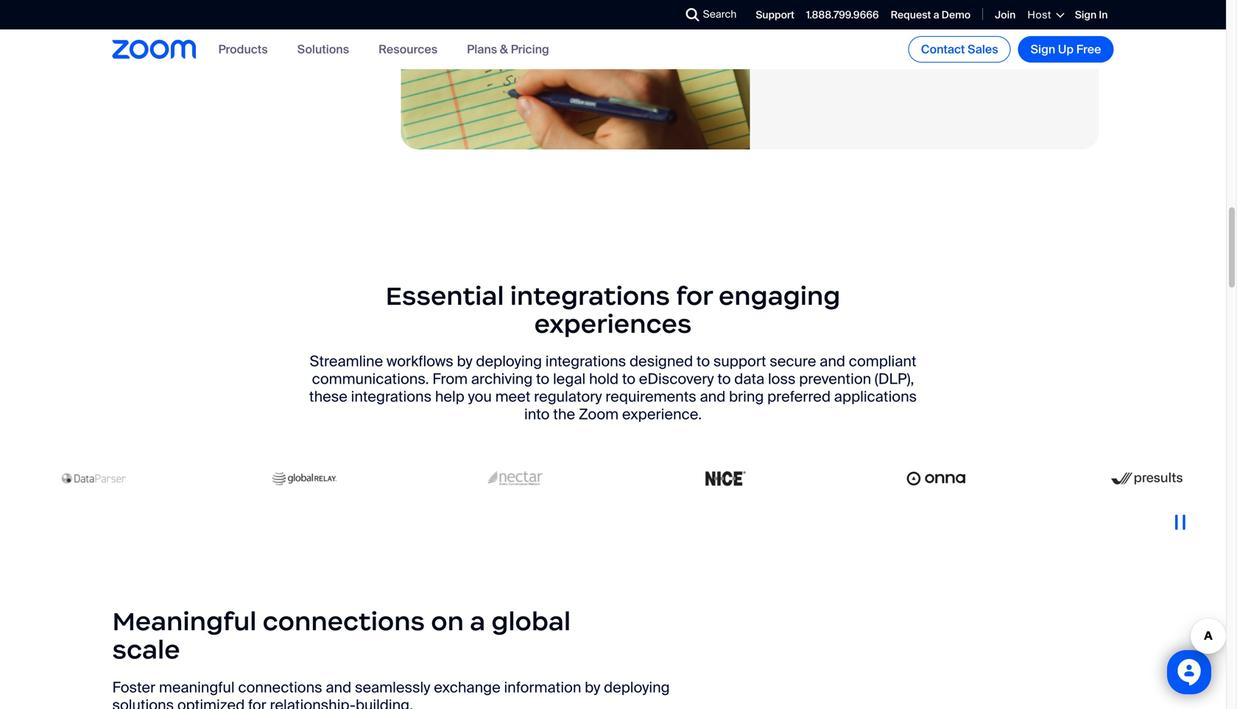 Task type: locate. For each thing, give the bounding box(es) containing it.
0 vertical spatial connections
[[263, 605, 425, 637]]

sign left up in the top of the page
[[1031, 42, 1055, 57]]

by inside streamline workflows by deploying integrations designed to support secure and compliant communications. from archiving to legal hold to ediscovery to data loss prevention (dlp), these integrations help you meet regulatory requirements and bring preferred applications into the zoom experience.
[[457, 352, 473, 371]]

support
[[756, 8, 794, 22]]

1 / 5 group
[[401, 0, 1099, 150]]

deploying
[[476, 352, 542, 371], [604, 678, 670, 697]]

on
[[431, 605, 464, 637]]

sign up free
[[1031, 42, 1101, 57]]

sign for sign in
[[1075, 8, 1097, 22]]

sign left in
[[1075, 8, 1097, 22]]

0 horizontal spatial information
[[504, 678, 581, 697]]

1 horizontal spatial sign
[[1075, 8, 1097, 22]]

1 vertical spatial deploying
[[604, 678, 670, 697]]

app marketplace secure client information and enable compliance with easy-to-deploy archiving and dlp integrations
[[810, 8, 1059, 66]]

plans & pricing
[[467, 42, 549, 57]]

information down 'global'
[[504, 678, 581, 697]]

hold
[[589, 370, 619, 389]]

meaningful
[[159, 678, 235, 697]]

loss
[[768, 370, 796, 389]]

1 vertical spatial information
[[504, 678, 581, 697]]

1 horizontal spatial for
[[676, 280, 713, 312]]

search image
[[686, 8, 699, 21], [686, 8, 699, 21]]

request
[[891, 8, 931, 22]]

and
[[949, 23, 970, 38], [1038, 37, 1059, 52], [820, 352, 845, 371], [700, 387, 726, 406], [326, 678, 351, 697]]

1 horizontal spatial archiving
[[986, 37, 1035, 52]]

experiences
[[534, 308, 692, 340]]

host
[[1028, 8, 1051, 22]]

seamlessly
[[355, 678, 430, 697]]

app marketplace logo image
[[780, 26, 803, 49]]

onna logo image
[[830, 453, 1011, 505]]

1 horizontal spatial deploying
[[604, 678, 670, 697]]

demo
[[942, 8, 971, 22]]

exchange
[[434, 678, 501, 697]]

legal
[[553, 370, 586, 389]]

&
[[500, 42, 508, 57]]

sign up free link
[[1018, 36, 1114, 63]]

0 vertical spatial sign
[[1075, 8, 1097, 22]]

person communicating over the phone image
[[401, 0, 750, 149]]

information inside app marketplace secure client information and enable compliance with easy-to-deploy archiving and dlp integrations
[[884, 23, 946, 38]]

0 horizontal spatial archiving
[[471, 370, 533, 389]]

global
[[491, 605, 571, 637]]

0 vertical spatial information
[[884, 23, 946, 38]]

sign
[[1075, 8, 1097, 22], [1031, 42, 1055, 57]]

0 vertical spatial a
[[933, 8, 939, 22]]

1 vertical spatial connections
[[238, 678, 322, 697]]

optimized
[[177, 696, 245, 709]]

sign for sign up free
[[1031, 42, 1055, 57]]

request a demo
[[891, 8, 971, 22]]

(dlp),
[[875, 370, 914, 389]]

1 vertical spatial archiving
[[471, 370, 533, 389]]

0 vertical spatial for
[[676, 280, 713, 312]]

to-
[[931, 37, 947, 52]]

1 vertical spatial sign
[[1031, 42, 1055, 57]]

solutions
[[112, 696, 174, 709]]

1 vertical spatial for
[[248, 696, 266, 709]]

sign in
[[1075, 8, 1108, 22]]

integrations inside app marketplace secure client information and enable compliance with easy-to-deploy archiving and dlp integrations
[[836, 51, 901, 66]]

designed
[[630, 352, 693, 371]]

prevention
[[799, 370, 871, 389]]

for up designed
[[676, 280, 713, 312]]

zoom
[[579, 405, 619, 424]]

connections inside meaningful connections on a global scale
[[263, 605, 425, 637]]

0 vertical spatial deploying
[[476, 352, 542, 371]]

integrations
[[237, 33, 337, 53], [836, 51, 901, 66], [510, 280, 670, 312], [546, 352, 626, 371], [351, 387, 432, 406]]

information down "request"
[[884, 23, 946, 38]]

1 vertical spatial by
[[585, 678, 600, 697]]

to left "data"
[[718, 370, 731, 389]]

streamline workflows by deploying integrations designed to support secure and compliant communications. from archiving to legal hold to ediscovery to data loss prevention (dlp), these integrations help you meet regulatory requirements and bring preferred applications into the zoom experience.
[[309, 352, 917, 424]]

meaningful connections on a global scale
[[112, 605, 571, 666]]

dlp
[[810, 51, 833, 66]]

and left building.
[[326, 678, 351, 697]]

join link
[[995, 8, 1016, 22]]

archiving inside streamline workflows by deploying integrations designed to support secure and compliant communications. from archiving to legal hold to ediscovery to data loss prevention (dlp), these integrations help you meet regulatory requirements and bring preferred applications into the zoom experience.
[[471, 370, 533, 389]]

foster
[[112, 678, 155, 697]]

0 horizontal spatial for
[[248, 696, 266, 709]]

connections
[[263, 605, 425, 637], [238, 678, 322, 697]]

a
[[933, 8, 939, 22], [470, 605, 485, 637]]

0 vertical spatial archiving
[[986, 37, 1035, 52]]

to right hold
[[622, 370, 636, 389]]

0 vertical spatial by
[[457, 352, 473, 371]]

contact
[[921, 42, 965, 57]]

join
[[995, 8, 1016, 22]]

engaging
[[719, 280, 841, 312]]

zoom logo image
[[112, 40, 196, 59]]

by
[[457, 352, 473, 371], [585, 678, 600, 697]]

0 horizontal spatial sign
[[1031, 42, 1055, 57]]

1 horizontal spatial information
[[884, 23, 946, 38]]

contact sales
[[921, 42, 998, 57]]

and right secure
[[820, 352, 845, 371]]

solutions button
[[297, 42, 349, 57]]

information
[[884, 23, 946, 38], [504, 678, 581, 697]]

for
[[676, 280, 713, 312], [248, 696, 266, 709]]

integrations inside button
[[237, 33, 337, 53]]

products
[[218, 42, 268, 57]]

0 horizontal spatial a
[[470, 605, 485, 637]]

a right on
[[470, 605, 485, 637]]

workflows
[[387, 352, 453, 371]]

relationship-
[[270, 696, 356, 709]]

for right optimized
[[248, 696, 266, 709]]

and down demo
[[949, 23, 970, 38]]

1 vertical spatial a
[[470, 605, 485, 637]]

marketplace
[[835, 8, 904, 24]]

contact sales link
[[909, 36, 1011, 63]]

to
[[697, 352, 710, 371], [536, 370, 550, 389], [622, 370, 636, 389], [718, 370, 731, 389]]

streamline
[[310, 352, 383, 371]]

0 horizontal spatial deploying
[[476, 352, 542, 371]]

0 horizontal spatial by
[[457, 352, 473, 371]]

presults logo image
[[1041, 453, 1222, 505]]

products button
[[218, 42, 268, 57]]

information inside the foster meaningful connections and seamlessly exchange information by deploying solutions optimized for relationship-building.
[[504, 678, 581, 697]]

sales
[[968, 42, 998, 57]]

nice logo image
[[619, 453, 801, 505]]

archiving down join
[[986, 37, 1035, 52]]

a left demo
[[933, 8, 939, 22]]

1 horizontal spatial by
[[585, 678, 600, 697]]

nectar logo image
[[409, 453, 590, 505]]

accessibility text for the logo slide component element
[[0, 253, 1237, 563]]

archiving up into
[[471, 370, 533, 389]]

search
[[703, 7, 737, 21]]



Task type: vqa. For each thing, say whether or not it's contained in the screenshot.
Your
no



Task type: describe. For each thing, give the bounding box(es) containing it.
request a demo link
[[891, 8, 971, 22]]

deploying inside streamline workflows by deploying integrations designed to support secure and compliant communications. from archiving to legal hold to ediscovery to data loss prevention (dlp), these integrations help you meet regulatory requirements and bring preferred applications into the zoom experience.
[[476, 352, 542, 371]]

integrations inside essential integrations for engaging experiences
[[510, 280, 670, 312]]

custom
[[171, 33, 233, 53]]

compliance
[[810, 37, 874, 52]]

pricing
[[511, 42, 549, 57]]

for inside essential integrations for engaging experiences
[[676, 280, 713, 312]]

host button
[[1028, 8, 1063, 22]]

building.
[[356, 696, 413, 709]]

build custom integrations button
[[112, 12, 416, 74]]

experience.
[[622, 405, 702, 424]]

free
[[1076, 42, 1101, 57]]

card label element
[[401, 0, 1099, 149]]

sign in link
[[1075, 8, 1108, 22]]

data parser logo image
[[0, 453, 169, 505]]

to left the support
[[697, 352, 710, 371]]

with
[[877, 37, 899, 52]]

these
[[309, 387, 348, 406]]

foster meaningful connections and seamlessly exchange information by deploying solutions optimized for relationship-building.
[[112, 678, 670, 709]]

you
[[468, 387, 492, 406]]

secure
[[810, 23, 849, 38]]

compliant
[[849, 352, 916, 371]]

deploying inside the foster meaningful connections and seamlessly exchange information by deploying solutions optimized for relationship-building.
[[604, 678, 670, 697]]

in
[[1099, 8, 1108, 22]]

meaningful
[[112, 605, 257, 637]]

solutions
[[297, 42, 349, 57]]

build
[[127, 33, 168, 53]]

and down host dropdown button
[[1038, 37, 1059, 52]]

connections inside the foster meaningful connections and seamlessly exchange information by deploying solutions optimized for relationship-building.
[[238, 678, 322, 697]]

client
[[852, 23, 882, 38]]

ediscovery
[[639, 370, 714, 389]]

deploy
[[947, 37, 983, 52]]

requirements
[[606, 387, 696, 406]]

from
[[432, 370, 468, 389]]

plans & pricing link
[[467, 42, 549, 57]]

communications.
[[312, 370, 429, 389]]

preferred
[[767, 387, 831, 406]]

build custom integrations
[[127, 33, 337, 53]]

global relay logo image
[[198, 453, 379, 505]]

1.888.799.9666
[[806, 8, 879, 22]]

up
[[1058, 42, 1074, 57]]

easy-
[[902, 37, 931, 52]]

app marketplace link
[[810, 8, 904, 24]]

support link
[[756, 8, 794, 22]]

plans
[[467, 42, 497, 57]]

resources button
[[379, 42, 438, 57]]

app
[[810, 8, 833, 24]]

data
[[734, 370, 765, 389]]

1 horizontal spatial a
[[933, 8, 939, 22]]

bring
[[729, 387, 764, 406]]

by inside the foster meaningful connections and seamlessly exchange information by deploying solutions optimized for relationship-building.
[[585, 678, 600, 697]]

enable
[[972, 23, 1009, 38]]

and inside the foster meaningful connections and seamlessly exchange information by deploying solutions optimized for relationship-building.
[[326, 678, 351, 697]]

essential integrations for engaging experiences
[[386, 280, 841, 340]]

for inside the foster meaningful connections and seamlessly exchange information by deploying solutions optimized for relationship-building.
[[248, 696, 266, 709]]

a inside meaningful connections on a global scale
[[470, 605, 485, 637]]

the
[[553, 405, 575, 424]]

tabbed carousel element
[[112, 0, 1114, 150]]

applications
[[834, 387, 917, 406]]

into
[[524, 405, 550, 424]]

resources
[[379, 42, 438, 57]]

essential
[[386, 280, 504, 312]]

support
[[714, 352, 766, 371]]

help
[[435, 387, 465, 406]]

meet
[[495, 387, 531, 406]]

archiving inside app marketplace secure client information and enable compliance with easy-to-deploy archiving and dlp integrations
[[986, 37, 1035, 52]]

and left bring
[[700, 387, 726, 406]]

to left legal
[[536, 370, 550, 389]]

scale
[[112, 634, 180, 666]]

1.888.799.9666 link
[[806, 8, 879, 22]]

secure
[[770, 352, 816, 371]]

regulatory
[[534, 387, 602, 406]]



